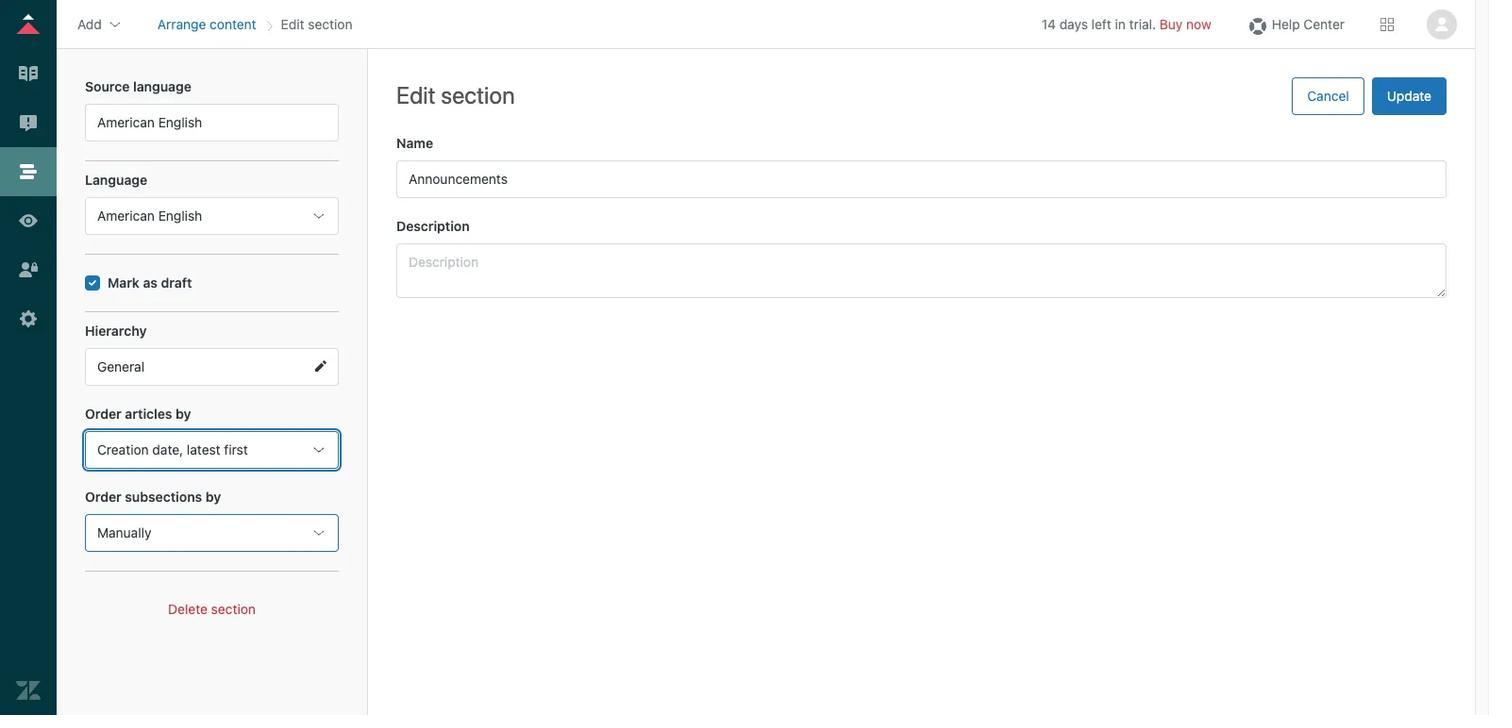 Task type: vqa. For each thing, say whether or not it's contained in the screenshot.
internal note 'dropdown button'
no



Task type: locate. For each thing, give the bounding box(es) containing it.
edit section
[[281, 16, 353, 32], [396, 81, 515, 109]]

update
[[1387, 88, 1432, 104]]

edit section up name
[[396, 81, 515, 109]]

content
[[210, 16, 256, 32]]

navigation containing arrange content
[[154, 10, 356, 38]]

0 vertical spatial order
[[85, 406, 122, 422]]

2 horizontal spatial section
[[441, 81, 515, 109]]

mark as draft
[[108, 275, 192, 291]]

0 horizontal spatial edit
[[281, 16, 304, 32]]

arrange content link
[[157, 16, 256, 32]]

1 horizontal spatial edit
[[396, 81, 436, 109]]

order
[[85, 406, 122, 422], [85, 489, 122, 505]]

american english
[[97, 114, 202, 130], [97, 208, 202, 224]]

0 horizontal spatial by
[[176, 406, 191, 422]]

order subsections by
[[85, 489, 221, 505]]

1 vertical spatial by
[[206, 489, 221, 505]]

order articles by
[[85, 406, 191, 422]]

1 order from the top
[[85, 406, 122, 422]]

2 vertical spatial section
[[211, 601, 256, 617]]

2 english from the top
[[158, 208, 202, 224]]

source
[[85, 78, 130, 94]]

order up creation
[[85, 406, 122, 422]]

edit section right content
[[281, 16, 353, 32]]

order for order subsections by
[[85, 489, 122, 505]]

add
[[77, 16, 102, 32]]

Name field
[[396, 160, 1447, 198]]

0 vertical spatial american english
[[97, 114, 202, 130]]

english up draft
[[158, 208, 202, 224]]

creation date, latest first
[[97, 442, 248, 458]]

1 american from the top
[[97, 114, 155, 130]]

american down source language
[[97, 114, 155, 130]]

help
[[1272, 16, 1300, 32]]

section
[[308, 16, 353, 32], [441, 81, 515, 109], [211, 601, 256, 617]]

american down language
[[97, 208, 155, 224]]

help center button
[[1240, 10, 1351, 38]]

2 order from the top
[[85, 489, 122, 505]]

navigation
[[154, 10, 356, 38]]

by for order subsections by
[[206, 489, 221, 505]]

1 vertical spatial edit
[[396, 81, 436, 109]]

american english down language
[[97, 208, 202, 224]]

2 american from the top
[[97, 208, 155, 224]]

0 vertical spatial english
[[158, 114, 202, 130]]

user permissions image
[[16, 258, 41, 282]]

select a section or category element
[[85, 322, 339, 386]]

0 vertical spatial edit
[[281, 16, 304, 32]]

left
[[1092, 16, 1112, 32]]

first
[[224, 442, 248, 458]]

0 vertical spatial edit section
[[281, 16, 353, 32]]

by right articles
[[176, 406, 191, 422]]

subsections
[[125, 489, 202, 505]]

1 horizontal spatial section
[[308, 16, 353, 32]]

update button
[[1372, 77, 1447, 115]]

0 horizontal spatial edit section
[[281, 16, 353, 32]]

14 days left in trial. buy now
[[1042, 16, 1212, 32]]

english down language
[[158, 114, 202, 130]]

american
[[97, 114, 155, 130], [97, 208, 155, 224]]

arrange content image
[[16, 159, 41, 184]]

edit up name
[[396, 81, 436, 109]]

0 vertical spatial american
[[97, 114, 155, 130]]

by down latest
[[206, 489, 221, 505]]

order up manually
[[85, 489, 122, 505]]

1 vertical spatial order
[[85, 489, 122, 505]]

edit right content
[[281, 16, 304, 32]]

delete section button
[[168, 601, 256, 617]]

1 english from the top
[[158, 114, 202, 130]]

by
[[176, 406, 191, 422], [206, 489, 221, 505]]

1 vertical spatial american english
[[97, 208, 202, 224]]

1 vertical spatial american
[[97, 208, 155, 224]]

edit
[[281, 16, 304, 32], [396, 81, 436, 109]]

1 american english from the top
[[97, 114, 202, 130]]

order for order articles by
[[85, 406, 122, 422]]

1 horizontal spatial edit section
[[396, 81, 515, 109]]

american english down source language
[[97, 114, 202, 130]]

edit section inside navigation
[[281, 16, 353, 32]]

trial.
[[1129, 16, 1156, 32]]

1 horizontal spatial by
[[206, 489, 221, 505]]

english
[[158, 114, 202, 130], [158, 208, 202, 224]]

1 vertical spatial english
[[158, 208, 202, 224]]

1 vertical spatial section
[[441, 81, 515, 109]]

moderate content image
[[16, 110, 41, 135]]

arrange
[[157, 16, 206, 32]]

0 vertical spatial by
[[176, 406, 191, 422]]



Task type: describe. For each thing, give the bounding box(es) containing it.
source language
[[85, 78, 191, 94]]

customize design image
[[16, 209, 41, 233]]

language
[[85, 172, 147, 188]]

Description text field
[[396, 243, 1447, 298]]

add button
[[72, 10, 128, 38]]

by for order articles by
[[176, 406, 191, 422]]

0 vertical spatial section
[[308, 16, 353, 32]]

mark
[[108, 275, 140, 291]]

manage articles image
[[16, 61, 41, 86]]

general
[[97, 359, 145, 375]]

arrange content
[[157, 16, 256, 32]]

articles
[[125, 406, 172, 422]]

help center
[[1272, 16, 1345, 32]]

manually
[[97, 525, 151, 541]]

delete
[[168, 601, 208, 617]]

1 vertical spatial edit section
[[396, 81, 515, 109]]

now
[[1186, 16, 1212, 32]]

creation
[[97, 442, 149, 458]]

date,
[[152, 442, 183, 458]]

latest
[[187, 442, 221, 458]]

language
[[133, 78, 191, 94]]

cancel button
[[1292, 77, 1364, 115]]

edit inside navigation
[[281, 16, 304, 32]]

buy
[[1160, 16, 1183, 32]]

zendesk image
[[16, 679, 41, 703]]

days
[[1060, 16, 1088, 32]]

cancel
[[1307, 88, 1349, 104]]

0 horizontal spatial section
[[211, 601, 256, 617]]

as
[[143, 275, 158, 291]]

in
[[1115, 16, 1126, 32]]

center
[[1304, 16, 1345, 32]]

14
[[1042, 16, 1056, 32]]

hierarchy
[[85, 323, 147, 339]]

settings image
[[16, 307, 41, 331]]

zendesk products image
[[1381, 17, 1394, 31]]

name
[[396, 135, 433, 151]]

draft
[[161, 275, 192, 291]]

2 american english from the top
[[97, 208, 202, 224]]

description
[[396, 218, 470, 234]]

delete section
[[168, 601, 256, 617]]



